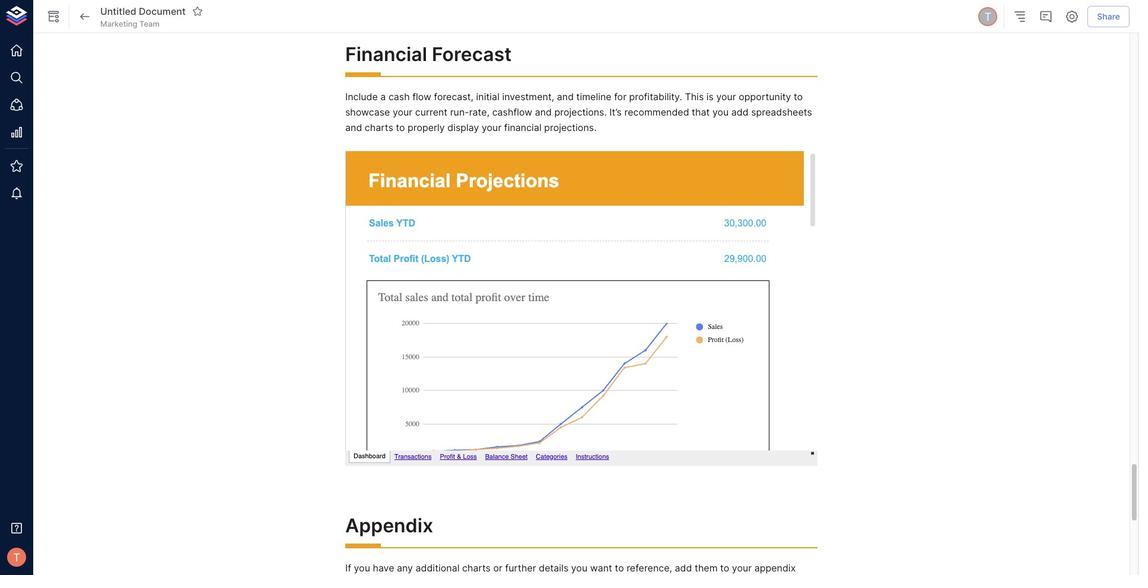 Task type: locate. For each thing, give the bounding box(es) containing it.
further
[[505, 562, 536, 574]]

0 vertical spatial charts
[[365, 122, 393, 134]]

1 horizontal spatial add
[[732, 106, 749, 118]]

and down showcase
[[345, 122, 362, 134]]

your down cash
[[393, 106, 413, 118]]

t
[[985, 10, 992, 23], [13, 551, 20, 564]]

0 horizontal spatial t
[[13, 551, 20, 564]]

add left them
[[675, 562, 692, 574]]

2 horizontal spatial and
[[557, 90, 574, 102]]

your left appendix
[[732, 562, 752, 574]]

to
[[794, 90, 803, 102], [396, 122, 405, 134], [615, 562, 624, 574], [720, 562, 729, 574]]

if you have any additional charts or further details you want to reference, add them to your appendix
[[345, 562, 807, 576]]

and
[[557, 90, 574, 102], [535, 106, 552, 118], [345, 122, 362, 134]]

0 horizontal spatial add
[[675, 562, 692, 574]]

charts
[[365, 122, 393, 134], [462, 562, 491, 574]]

your inside if you have any additional charts or further details you want to reference, add them to your appendix
[[732, 562, 752, 574]]

document
[[139, 5, 186, 17]]

table of contents image
[[1013, 9, 1027, 24]]

0 horizontal spatial t button
[[4, 545, 30, 571]]

1 horizontal spatial t button
[[977, 5, 999, 28]]

charts inside if you have any additional charts or further details you want to reference, add them to your appendix
[[462, 562, 491, 574]]

and down investment,
[[535, 106, 552, 118]]

1 horizontal spatial and
[[535, 106, 552, 118]]

1 vertical spatial add
[[675, 562, 692, 574]]

to right want
[[615, 562, 624, 574]]

add down opportunity on the right of the page
[[732, 106, 749, 118]]

you left want
[[571, 562, 588, 574]]

is
[[707, 90, 714, 102]]

your
[[716, 90, 736, 102], [393, 106, 413, 118], [482, 122, 502, 134], [732, 562, 752, 574]]

1 vertical spatial charts
[[462, 562, 491, 574]]

2 vertical spatial and
[[345, 122, 362, 134]]

you down is in the top right of the page
[[713, 106, 729, 118]]

0 vertical spatial add
[[732, 106, 749, 118]]

1 vertical spatial and
[[535, 106, 552, 118]]

this
[[685, 90, 704, 102]]

0 vertical spatial t button
[[977, 5, 999, 28]]

add inside if you have any additional charts or further details you want to reference, add them to your appendix
[[675, 562, 692, 574]]

add
[[732, 106, 749, 118], [675, 562, 692, 574]]

t button
[[977, 5, 999, 28], [4, 545, 30, 571]]

financial
[[504, 122, 542, 134]]

1 vertical spatial t
[[13, 551, 20, 564]]

recommended
[[624, 106, 689, 118]]

marketing team
[[100, 19, 160, 28]]

0 vertical spatial t
[[985, 10, 992, 23]]

you
[[713, 106, 729, 118], [354, 562, 370, 574], [571, 562, 588, 574]]

marketing team link
[[100, 18, 160, 29]]

opportunity
[[739, 90, 791, 102]]

investment,
[[502, 90, 554, 102]]

additional
[[416, 562, 460, 574]]

1 horizontal spatial t
[[985, 10, 992, 23]]

share button
[[1088, 6, 1130, 27]]

comments image
[[1039, 9, 1053, 24]]

a
[[381, 90, 386, 102]]

timeline
[[577, 90, 612, 102]]

charts down showcase
[[365, 122, 393, 134]]

appendix
[[755, 562, 796, 574]]

1 horizontal spatial charts
[[462, 562, 491, 574]]

0 horizontal spatial you
[[354, 562, 370, 574]]

0 horizontal spatial charts
[[365, 122, 393, 134]]

to left properly
[[396, 122, 405, 134]]

run-
[[450, 106, 469, 118]]

0 horizontal spatial and
[[345, 122, 362, 134]]

appendix
[[345, 515, 433, 538]]

2 horizontal spatial you
[[713, 106, 729, 118]]

charts left "or"
[[462, 562, 491, 574]]

0 vertical spatial and
[[557, 90, 574, 102]]

you right if
[[354, 562, 370, 574]]

and left timeline
[[557, 90, 574, 102]]

them
[[695, 562, 718, 574]]

showcase
[[345, 106, 390, 118]]

projections.
[[555, 106, 607, 118], [544, 122, 597, 134]]

share
[[1097, 11, 1120, 21]]

to up spreadsheets
[[794, 90, 803, 102]]

forecast
[[432, 43, 512, 66]]



Task type: vqa. For each thing, say whether or not it's contained in the screenshot.
Search documents, folders and workspaces... text box
no



Task type: describe. For each thing, give the bounding box(es) containing it.
spreadsheets
[[751, 106, 812, 118]]

charts inside include a cash flow forecast, initial investment, and timeline for profitability. this is your opportunity to showcase your current run-rate, cashflow and projections. it's recommended that you add spreadsheets and charts to properly display your financial projections.
[[365, 122, 393, 134]]

want
[[590, 562, 612, 574]]

flow
[[412, 90, 431, 102]]

any
[[397, 562, 413, 574]]

cashflow
[[492, 106, 532, 118]]

include a cash flow forecast, initial investment, and timeline for profitability. this is your opportunity to showcase your current run-rate, cashflow and projections. it's recommended that you add spreadsheets and charts to properly display your financial projections.
[[345, 90, 815, 134]]

that
[[692, 106, 710, 118]]

for
[[614, 90, 627, 102]]

if
[[345, 562, 351, 574]]

have
[[373, 562, 394, 574]]

properly
[[408, 122, 445, 134]]

financial
[[345, 43, 427, 66]]

go back image
[[78, 9, 92, 24]]

your down rate, on the left top
[[482, 122, 502, 134]]

1 vertical spatial t button
[[4, 545, 30, 571]]

initial
[[476, 90, 500, 102]]

add inside include a cash flow forecast, initial investment, and timeline for profitability. this is your opportunity to showcase your current run-rate, cashflow and projections. it's recommended that you add spreadsheets and charts to properly display your financial projections.
[[732, 106, 749, 118]]

reference,
[[627, 562, 672, 574]]

marketing
[[100, 19, 137, 28]]

profitability.
[[629, 90, 682, 102]]

details
[[539, 562, 569, 574]]

you inside include a cash flow forecast, initial investment, and timeline for profitability. this is your opportunity to showcase your current run-rate, cashflow and projections. it's recommended that you add spreadsheets and charts to properly display your financial projections.
[[713, 106, 729, 118]]

team
[[139, 19, 160, 28]]

to right them
[[720, 562, 729, 574]]

1 horizontal spatial you
[[571, 562, 588, 574]]

settings image
[[1065, 9, 1079, 24]]

current
[[415, 106, 448, 118]]

untitled document
[[100, 5, 186, 17]]

display
[[448, 122, 479, 134]]

include
[[345, 90, 378, 102]]

financial forecast
[[345, 43, 512, 66]]

or
[[493, 562, 503, 574]]

0 vertical spatial projections.
[[555, 106, 607, 118]]

it's
[[610, 106, 622, 118]]

show wiki image
[[46, 9, 61, 24]]

rate,
[[469, 106, 490, 118]]

favorite image
[[192, 6, 203, 17]]

untitled
[[100, 5, 136, 17]]

1 vertical spatial projections.
[[544, 122, 597, 134]]

your right is in the top right of the page
[[716, 90, 736, 102]]

forecast,
[[434, 90, 474, 102]]

cash
[[389, 90, 410, 102]]



